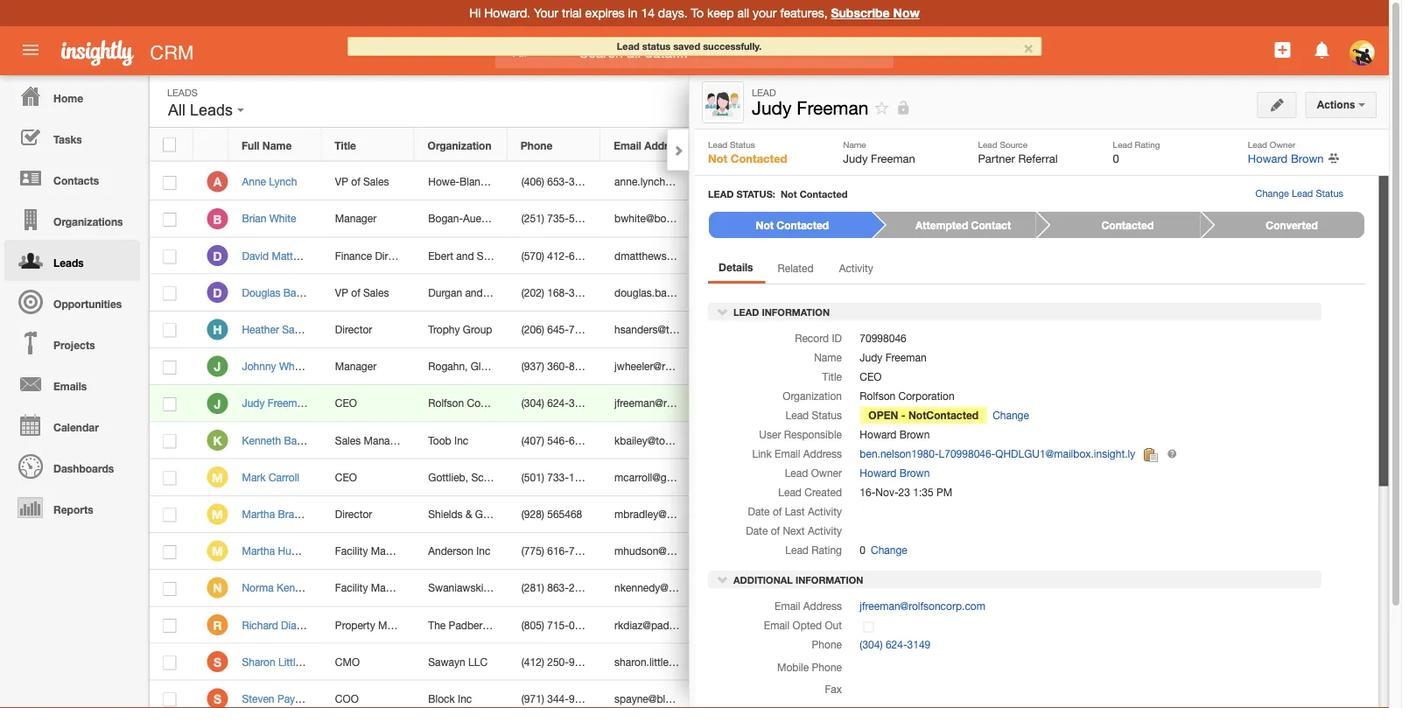 Task type: describe. For each thing, give the bounding box(es) containing it.
nov- for nkennedy@swaniawskillc.com
[[817, 582, 840, 594]]

howard brown link for b
[[954, 212, 1024, 225]]

not for lead status not contacted
[[708, 151, 728, 165]]

corporation for rolfson corporation (304) 624-3149
[[467, 397, 523, 409]]

3 m row from the top
[[150, 533, 1121, 570]]

facility manager for m
[[335, 545, 412, 557]]

howard inside b row
[[954, 212, 991, 225]]

organization inside row
[[428, 139, 492, 151]]

lead status inside row
[[707, 139, 767, 151]]

bin
[[1199, 138, 1216, 149]]

(928) 565468
[[521, 508, 582, 520]]

nov- down ben.nelson1980-
[[876, 486, 899, 499]]

user
[[759, 429, 781, 441]]

(406) 653-3860 cell
[[508, 164, 601, 201]]

2 vertical spatial import
[[1201, 303, 1232, 315]]

dmatthews@ebertandsons.com
[[615, 249, 763, 262]]

0 horizontal spatial owner
[[811, 467, 842, 479]]

of down finance at left
[[351, 286, 360, 299]]

the padberg company cell
[[415, 607, 537, 644]]

disqualified inside the k row
[[760, 434, 814, 446]]

nov- for hsanders@trophygroup.com
[[817, 323, 840, 336]]

2 vertical spatial address
[[803, 600, 842, 612]]

llc inside the a row
[[495, 176, 515, 188]]

rolfson for rolfson corporation
[[860, 390, 896, 402]]

(928)
[[521, 508, 544, 520]]

follow image for sharon.little@sawayn.com
[[1047, 654, 1064, 671]]

(937) 360-8462 cell
[[508, 348, 601, 385]]

anderson
[[428, 545, 473, 557]]

(206) 645-7995
[[521, 323, 592, 336]]

closed - disqualified cell for b
[[694, 201, 814, 238]]

spayne@blockinc.com cell
[[601, 681, 720, 708]]

not contacted link
[[709, 212, 872, 238]]

anderson inc
[[428, 545, 491, 557]]

group
[[463, 323, 492, 336]]

nov- for mhudson@andersoninc.com
[[817, 545, 840, 557]]

- for jfreeman@rolfsoncorp.com
[[740, 397, 744, 409]]

3860
[[569, 176, 592, 188]]

0 horizontal spatial change
[[871, 544, 908, 556]]

1:35 for spayne@blockinc.com
[[854, 693, 875, 705]]

3149 inside j "row"
[[569, 397, 592, 409]]

howe-blanda llc cell
[[415, 164, 515, 201]]

pm for spayne@blockinc.com
[[878, 693, 894, 705]]

2 horizontal spatial owner
[[1270, 139, 1296, 149]]

a row
[[150, 164, 1121, 201]]

name inside row
[[262, 139, 292, 151]]

contacted down import / export
[[1102, 219, 1154, 231]]

rkdiaz@padbergh.com cell
[[601, 607, 720, 644]]

finance director
[[335, 249, 412, 262]]

bogan-auer, inc.
[[428, 212, 507, 225]]

follow image for jfreeman@rolfsoncorp.com
[[1047, 396, 1064, 413]]

1 vertical spatial activity
[[808, 506, 842, 518]]

rogahn, gleason and farrell cell
[[415, 348, 562, 385]]

import for import / export
[[1133, 206, 1171, 217]]

/
[[1174, 206, 1177, 217]]

manager inside r row
[[378, 619, 420, 631]]

change link for open - notcontacted
[[988, 407, 1029, 424]]

martha for martha hudson
[[242, 545, 275, 557]]

johnny wheeler
[[242, 360, 317, 372]]

(501) 733-1738 cell
[[508, 459, 601, 496]]

notifications image
[[1312, 39, 1333, 60]]

pm inside the k row
[[878, 434, 894, 446]]

status
[[642, 41, 671, 52]]

s for sharon little
[[213, 655, 221, 669]]

m link for mark carroll
[[207, 467, 228, 488]]

1 horizontal spatial 3149
[[907, 638, 931, 651]]

16- for sharon.little@sawayn.com
[[801, 656, 817, 668]]

0 vertical spatial your
[[534, 6, 559, 20]]

payne
[[277, 693, 307, 705]]

16- for hsanders@trophygroup.com
[[801, 323, 817, 336]]

swaniawski llc cell
[[415, 570, 508, 607]]

martha hudson
[[242, 545, 315, 557]]

(928) 565468 cell
[[508, 496, 601, 533]]

16- down recent in the top right of the page
[[1148, 303, 1164, 315]]

brian
[[242, 212, 267, 225]]

toob inc
[[428, 434, 469, 446]]

344-
[[547, 693, 569, 705]]

additional
[[734, 574, 793, 585]]

1:35 for sharon.little@sawayn.com
[[854, 656, 875, 668]]

bwhite@boganinc.com cell
[[601, 201, 722, 238]]

chevron down image
[[717, 573, 729, 585]]

735-
[[547, 212, 569, 225]]

closed - disqualified cell for k
[[694, 422, 814, 459]]

of left last
[[773, 506, 782, 518]]

manager left the 'anderson'
[[371, 545, 412, 557]]

(805)
[[521, 619, 544, 631]]

open - notcontacted cell for jwheeler@rgf.com
[[694, 348, 813, 385]]

toob
[[428, 434, 451, 446]]

mcarroll@gsd.com cell
[[601, 459, 702, 496]]

863-
[[547, 582, 569, 594]]

freeman inside name judy freeman
[[871, 151, 916, 165]]

lead inside lead status not contacted
[[708, 139, 728, 149]]

follow image for a
[[1047, 174, 1064, 191]]

1:35 for bwhite@boganinc.com
[[854, 212, 875, 225]]

lynch
[[269, 176, 297, 188]]

16-nov-23 1:35 pm cell for spayne@blockinc.com
[[787, 681, 941, 708]]

nov- for kbailey@toobinc.com
[[817, 434, 840, 446]]

lead status saved successfully.
[[617, 41, 762, 52]]

hudson
[[278, 545, 315, 557]]

import leads
[[1145, 231, 1210, 243]]

email up email opted out
[[775, 600, 801, 612]]

status down change record owner "icon"
[[1316, 188, 1344, 199]]

durgan and sons cell
[[415, 275, 510, 311]]

contacted up not contacted
[[800, 188, 848, 200]]

vp of sales cell for a
[[322, 164, 415, 201]]

715-
[[547, 619, 569, 631]]

mbradley@shieldsgigot.com cell
[[601, 496, 747, 533]]

23 down ben.nelson1980-
[[899, 486, 910, 499]]

address inside row
[[644, 139, 686, 151]]

pm for jfreeman@rolfsoncorp.com
[[878, 397, 894, 409]]

property
[[335, 619, 375, 631]]

(251) 735-5824 cell
[[508, 201, 601, 238]]

leads up all leads
[[167, 87, 198, 98]]

property manager cell
[[322, 607, 420, 644]]

coo cell
[[322, 681, 415, 708]]

b
[[213, 212, 222, 226]]

1 horizontal spatial 624-
[[886, 638, 907, 651]]

johnny
[[242, 360, 276, 372]]

(937) 360-8462
[[521, 360, 592, 372]]

closed inside the k row
[[708, 434, 750, 446]]

2 m row from the top
[[150, 496, 1121, 533]]

notcontacted down link
[[747, 471, 813, 483]]

nov- for sharon.little@sawayn.com
[[817, 656, 840, 668]]

change for change
[[993, 409, 1029, 422]]

contacted inside "link"
[[777, 219, 829, 231]]

and left "farrell"
[[512, 360, 530, 372]]

of inside the a row
[[351, 176, 360, 188]]

leads inside navigation
[[53, 256, 84, 269]]

16-nov-23 1:35 pm cell for rkdiaz@padbergh.com
[[787, 607, 941, 644]]

owner inside row
[[981, 139, 1014, 151]]

lead rating
[[786, 544, 842, 556]]

sharon
[[242, 656, 275, 668]]

1:35 for anne.lynch@howeblanda.com
[[854, 176, 875, 188]]

sawayn llc cell
[[415, 644, 508, 681]]

freeman down 70998046
[[886, 352, 927, 364]]

notcontacted down rolfson corporation
[[909, 409, 979, 422]]

jwheeler@rgf.com cell
[[601, 348, 698, 385]]

kenneth bailey link
[[242, 434, 321, 446]]

6906
[[569, 434, 592, 446]]

follow image for nkennedy@swaniawskillc.com
[[1047, 581, 1064, 597]]

bogan-auer, inc. cell
[[415, 201, 508, 238]]

d link for david matthews
[[207, 245, 228, 266]]

1 j row from the top
[[150, 348, 1121, 385]]

1 vertical spatial phone
[[812, 638, 842, 651]]

1:35 for mbradley@shieldsgigot.com
[[854, 508, 875, 520]]

judy right lead image
[[752, 97, 792, 119]]

nov- for mcarroll@gsd.com
[[817, 471, 840, 483]]

7995
[[569, 323, 592, 336]]

ben.nelson1980-l70998046-qhdlgu1@mailbox.insight.ly link
[[860, 448, 1136, 460]]

open - notcontacted cell for mbradley@shieldsgigot.com
[[694, 496, 813, 533]]

coo
[[335, 693, 359, 705]]

blanda
[[460, 176, 493, 188]]

- for anne.lynch@howeblanda.com
[[753, 176, 757, 188]]

250-
[[547, 656, 569, 668]]

and right durgan
[[465, 286, 483, 299]]

16- for jfreeman@rolfsoncorp.com
[[801, 397, 817, 409]]

phone inside row
[[521, 139, 553, 151]]

change record owner image
[[1328, 151, 1340, 166]]

pm for rkdiaz@padbergh.com
[[878, 619, 894, 631]]

reports link
[[4, 487, 140, 528]]

ebert and sons cell
[[415, 238, 508, 275]]

email down the user responsible
[[775, 448, 801, 460]]

corporation for rolfson corporation
[[899, 390, 955, 402]]

(805) 715-0369 cell
[[508, 607, 601, 644]]

16-nov-23 1:35 pm for hsanders@trophygroup.com
[[801, 323, 894, 336]]

david matthews link
[[242, 249, 327, 262]]

anne lynch
[[242, 176, 297, 188]]

b link
[[207, 208, 228, 229]]

ben.nelson1980-l70998046-qhdlgu1@mailbox.insight.ly
[[860, 448, 1136, 460]]

status inside lead status not contacted
[[730, 139, 755, 149]]

645-
[[547, 323, 569, 336]]

swaniawski llc
[[428, 582, 506, 594]]

r row
[[150, 607, 1121, 644]]

1 vertical spatial (304)
[[860, 638, 883, 651]]

rogahn,
[[428, 360, 468, 372]]

(412) 250-9270 cell
[[508, 644, 601, 681]]

m for martha hudson
[[212, 544, 223, 559]]

follow image inside the k row
[[1047, 433, 1064, 449]]

closed for b
[[708, 212, 750, 225]]

brown inside the a row
[[994, 176, 1024, 188]]

open - notcontacted cell for hsanders@trophygroup.com
[[694, 311, 813, 348]]

manager right wheeler
[[335, 360, 377, 372]]

hsanders@trophygroup.com cell
[[601, 311, 747, 348]]

record
[[795, 332, 829, 345]]

1 vertical spatial judy freeman
[[860, 352, 927, 364]]

converted link
[[1202, 212, 1365, 238]]

chevron down image
[[717, 306, 729, 318]]

open for sharon.little@sawayn.com
[[708, 656, 737, 668]]

anne.lynch@howeblanda.com
[[615, 176, 755, 188]]

howard inside the a row
[[954, 176, 991, 188]]

1 vertical spatial date
[[746, 525, 768, 537]]

saved
[[673, 41, 700, 52]]

pm for nkennedy@swaniawskillc.com
[[878, 582, 894, 594]]

home link
[[4, 75, 140, 116]]

days.
[[658, 6, 688, 20]]

manager inside sales manager cell
[[364, 434, 405, 446]]

email left opted
[[764, 619, 790, 631]]

notcontacted for mbradley@shieldsgigot.com
[[747, 508, 813, 520]]

(407) 546-6906 cell
[[508, 422, 601, 459]]

leads down export
[[1182, 231, 1210, 243]]

1 vertical spatial created
[[805, 486, 842, 499]]

- for sharon.little@sawayn.com
[[740, 656, 744, 668]]

d'amore
[[530, 471, 571, 483]]

and right ebert
[[456, 249, 474, 262]]

lead created inside row
[[800, 139, 867, 151]]

j link for judy freeman
[[207, 393, 228, 414]]

record id
[[795, 332, 842, 345]]

bailey
[[284, 434, 312, 446]]

last
[[785, 506, 805, 518]]

16-nov-23 1:35 pm for kbailey@toobinc.com
[[801, 434, 894, 446]]

all leads button
[[164, 97, 249, 123]]

howard brown inside n row
[[954, 582, 1024, 594]]

1:35 inside the k row
[[854, 434, 875, 446]]

tasks
[[53, 133, 82, 145]]

brown inside n row
[[994, 582, 1024, 594]]

change link for 0
[[866, 542, 908, 559]]

0 vertical spatial ceo
[[860, 371, 882, 383]]

company
[[491, 619, 537, 631]]

row group containing a
[[150, 164, 1121, 708]]

sales manager cell
[[322, 422, 415, 459]]

and right schultz
[[509, 471, 527, 483]]

director inside cell
[[375, 249, 412, 262]]

dashboards
[[53, 462, 114, 474]]

reports
[[53, 503, 93, 516]]

finance director cell
[[322, 238, 415, 275]]

disqualified for b
[[760, 212, 814, 225]]

(202) 168-3484 cell
[[508, 275, 601, 311]]

23 for mcarroll@gsd.com
[[840, 471, 851, 483]]

2 j row from the top
[[150, 385, 1121, 422]]

schultz
[[471, 471, 506, 483]]

d for david matthews
[[213, 249, 222, 263]]

14
[[641, 6, 655, 20]]

freeman up name judy freeman
[[797, 97, 869, 119]]

b row
[[150, 201, 1121, 238]]

r link
[[207, 614, 228, 635]]

- for mhudson@andersoninc.com
[[740, 545, 744, 557]]

16-nov-23 1:35 pm cell for mhudson@andersoninc.com
[[787, 533, 941, 570]]

lead inside lead rating 0
[[1113, 139, 1133, 149]]

rolfson for rolfson corporation (304) 624-3149
[[428, 397, 464, 409]]

16- for bwhite@boganinc.com
[[801, 212, 817, 225]]

facility manager for n
[[335, 582, 412, 594]]

douglas
[[242, 286, 281, 299]]

not inside "link"
[[756, 219, 774, 231]]

auer,
[[463, 212, 487, 225]]

0 vertical spatial (304)
[[521, 397, 544, 409]]

toob inc cell
[[415, 422, 508, 459]]

open for jfreeman@rolfsoncorp.com
[[708, 397, 737, 409]]

0 horizontal spatial 0
[[860, 544, 866, 556]]

- inside the k row
[[753, 434, 757, 446]]

closed - disqualified for a
[[708, 176, 814, 188]]

full name
[[242, 139, 292, 151]]

23 for anne.lynch@howeblanda.com
[[840, 176, 851, 188]]

howard brown inside the a row
[[954, 176, 1024, 188]]

16-nov-23 1:35 pm for bwhite@boganinc.com
[[801, 212, 894, 225]]

n row
[[150, 570, 1121, 607]]

616-
[[547, 545, 569, 557]]

nov- for rkdiaz@padbergh.com
[[817, 619, 840, 631]]

open - notcontacted cell for mcarroll@gsd.com
[[694, 459, 813, 496]]

david
[[242, 249, 269, 262]]

23 for mhudson@andersoninc.com
[[840, 545, 851, 557]]

1738
[[569, 471, 592, 483]]

ceo cell for m
[[322, 459, 415, 496]]

record permissions image
[[896, 97, 911, 119]]

heather sanders link
[[242, 323, 330, 336]]

email address inside row
[[614, 139, 686, 151]]

lead information
[[731, 307, 830, 318]]

facility for n
[[335, 582, 368, 594]]

h
[[213, 322, 222, 337]]

Search this list... text field
[[802, 88, 999, 114]]

- for nkennedy@swaniawskillc.com
[[740, 582, 744, 594]]

responsible
[[784, 429, 842, 441]]

all leads
[[168, 101, 237, 119]]

howard brown inside b row
[[954, 212, 1024, 225]]

manager inside n row
[[371, 582, 412, 594]]

your recent imports
[[1133, 278, 1250, 289]]

export
[[1180, 206, 1219, 217]]

open - notcontacted for douglas.baker@durganandsons.com
[[708, 286, 813, 299]]

follow image for s
[[1047, 691, 1064, 708]]

director cell for m
[[322, 496, 415, 533]]

1:35 for hsanders@trophygroup.com
[[854, 323, 875, 336]]

1 horizontal spatial title
[[823, 371, 842, 383]]

of left next
[[771, 525, 780, 537]]

nov- for jwheeler@rgf.com
[[817, 360, 840, 372]]

recycle bin link
[[1133, 137, 1224, 151]]

(412)
[[521, 656, 544, 668]]

judy down johnny on the bottom left
[[242, 397, 265, 409]]

0 horizontal spatial lead owner
[[785, 467, 842, 479]]

open - notcontacted cell for nkennedy@swaniawskillc.com
[[694, 570, 813, 607]]

1 horizontal spatial organization
[[783, 390, 842, 402]]

16-nov-23 1:35 pm cell for jwheeler@rgf.com
[[787, 348, 941, 385]]

1 vertical spatial address
[[803, 448, 842, 460]]

manager inside b row
[[335, 212, 377, 225]]



Task type: locate. For each thing, give the bounding box(es) containing it.
0 vertical spatial inc
[[454, 434, 469, 446]]

steven payne
[[242, 693, 307, 705]]

open inside n row
[[708, 582, 737, 594]]

open - notcontacted for sharon.little@sawayn.com
[[708, 656, 813, 668]]

freeman down record permissions image
[[871, 151, 916, 165]]

recycle bin
[[1150, 138, 1216, 149]]

2 horizontal spatial lead owner
[[1248, 139, 1296, 149]]

3 open - notcontacted cell from the top
[[694, 348, 813, 385]]

1 closed - disqualified cell from the top
[[694, 164, 814, 201]]

features,
[[780, 6, 828, 20]]

23 right opted
[[840, 619, 851, 631]]

follow image for rkdiaz@padbergh.com
[[1047, 618, 1064, 634]]

notcontacted for jwheeler@rgf.com
[[747, 360, 813, 372]]

0 vertical spatial date
[[748, 506, 770, 518]]

1 d row from the top
[[150, 238, 1121, 275]]

follow image inside n row
[[1047, 581, 1064, 597]]

h link
[[207, 319, 228, 340]]

nov- inside the k row
[[817, 434, 840, 446]]

inc
[[454, 434, 469, 446], [476, 545, 491, 557], [458, 693, 472, 705]]

pm for mbradley@shieldsgigot.com
[[878, 508, 894, 520]]

facility manager
[[335, 545, 412, 557], [335, 582, 412, 594]]

rating inside lead rating 0
[[1135, 139, 1160, 149]]

16-nov-23 1:35 pm cell for sharon.little@sawayn.com
[[787, 644, 941, 681]]

23 down name judy freeman
[[840, 176, 851, 188]]

13 16-nov-23 1:35 pm cell from the top
[[787, 681, 941, 708]]

1 vertical spatial email address
[[775, 600, 842, 612]]

disqualified inside the a row
[[760, 176, 814, 188]]

1 vertical spatial j
[[214, 396, 221, 411]]

16-nov-23 1:35 pm cell for anne.lynch@howeblanda.com
[[787, 164, 941, 201]]

facility manager inside n row
[[335, 582, 412, 594]]

contacts link
[[4, 158, 140, 199]]

2 s link from the top
[[207, 688, 228, 708]]

facility manager cell
[[322, 533, 415, 570], [322, 570, 415, 607]]

2 disqualified from the top
[[760, 212, 814, 225]]

rating
[[1135, 139, 1160, 149], [812, 544, 842, 556]]

(281) 863-2433 cell
[[508, 570, 601, 607]]

2 horizontal spatial not
[[781, 188, 797, 200]]

nov- up the responsible
[[817, 397, 840, 409]]

nkennedy@swaniawskillc.com cell
[[601, 570, 756, 607]]

notcontacted for sharon.little@sawayn.com
[[747, 656, 813, 668]]

16- left id
[[801, 323, 817, 336]]

1 vertical spatial lead status
[[786, 409, 842, 422]]

s left steven
[[213, 692, 221, 706]]

1 vertical spatial organization
[[783, 390, 842, 402]]

1 vertical spatial lead created
[[779, 486, 842, 499]]

sawayn
[[428, 656, 465, 668]]

624- down (937) 360-8462 cell
[[547, 397, 569, 409]]

status up the responsible
[[812, 409, 842, 422]]

16-nov-23 1:35 pm up fax
[[801, 656, 894, 668]]

1 vertical spatial 624-
[[886, 638, 907, 651]]

notcontacted for jfreeman@rolfsoncorp.com
[[747, 397, 813, 409]]

change for change lead status
[[1256, 188, 1289, 199]]

m link
[[207, 467, 228, 488], [207, 504, 228, 525], [207, 541, 228, 562]]

1 disqualified from the top
[[760, 176, 814, 188]]

information for record id
[[762, 307, 830, 318]]

2 d from the top
[[213, 286, 222, 300]]

1 vertical spatial closed - disqualified
[[708, 212, 814, 225]]

navigation
[[0, 75, 140, 528]]

2 closed from the top
[[708, 212, 750, 225]]

m link left mark
[[207, 467, 228, 488]]

notcontacted inside h row
[[747, 323, 813, 336]]

2 follow image from the top
[[1047, 396, 1064, 413]]

0 horizontal spatial email address
[[614, 139, 686, 151]]

vp of sales for a
[[335, 176, 389, 188]]

vp
[[335, 176, 348, 188], [335, 286, 348, 299]]

16-
[[801, 176, 817, 188], [801, 212, 817, 225], [1148, 303, 1164, 315], [801, 323, 817, 336], [801, 360, 817, 372], [801, 397, 817, 409], [801, 434, 817, 446], [801, 471, 817, 483], [860, 486, 876, 499], [801, 508, 817, 520], [801, 545, 817, 557], [801, 582, 817, 594], [801, 619, 817, 631], [801, 656, 817, 668], [801, 693, 817, 705]]

2 d link from the top
[[207, 282, 228, 303]]

notcontacted up email opted out
[[747, 582, 813, 594]]

0 horizontal spatial rolfson
[[428, 397, 464, 409]]

vp of sales
[[335, 176, 389, 188], [335, 286, 389, 299]]

1 vp from the top
[[335, 176, 348, 188]]

1 closed - disqualified from the top
[[708, 176, 814, 188]]

facility manager cell for m
[[322, 533, 415, 570]]

nov- inside the a row
[[817, 176, 840, 188]]

0 vertical spatial m link
[[207, 467, 228, 488]]

16-nov-23 1:35 pm for mbradley@shieldsgigot.com
[[801, 508, 894, 520]]

(570) 412-6279 cell
[[508, 238, 601, 275]]

details
[[719, 261, 753, 273]]

closed - disqualified up status: at right
[[708, 176, 814, 188]]

624- inside j "row"
[[547, 397, 569, 409]]

block inc cell
[[415, 681, 508, 708]]

closed - disqualified inside b row
[[708, 212, 814, 225]]

None checkbox
[[163, 138, 176, 152], [163, 398, 176, 412], [163, 508, 176, 522], [163, 545, 176, 559], [163, 656, 176, 670], [163, 693, 176, 707], [163, 138, 176, 152], [163, 398, 176, 412], [163, 508, 176, 522], [163, 545, 176, 559], [163, 656, 176, 670], [163, 693, 176, 707]]

jfreeman@rolfsoncorp.com cell
[[601, 385, 740, 422]]

name down id
[[814, 352, 842, 364]]

23 inside the k row
[[840, 434, 851, 446]]

8 16-nov-23 1:35 pm cell from the top
[[787, 496, 941, 533]]

converted
[[1266, 219, 1318, 231]]

16- up lead status: not contacted
[[801, 176, 817, 188]]

16-nov-23 1:35 pm inside r row
[[801, 619, 894, 631]]

closed up mcarroll@gsd.com open - notcontacted
[[708, 434, 750, 446]]

4 closed from the top
[[708, 619, 750, 631]]

2 vertical spatial judy freeman
[[242, 397, 309, 409]]

2 closed - disqualified cell from the top
[[694, 201, 814, 238]]

0 vertical spatial sales
[[363, 176, 389, 188]]

inc inside the k row
[[454, 434, 469, 446]]

vp of sales cell
[[322, 164, 415, 201], [322, 275, 415, 311]]

2 vp from the top
[[335, 286, 348, 299]]

1 vertical spatial jfreeman@rolfsoncorp.com
[[860, 600, 986, 612]]

1 vertical spatial import
[[1148, 231, 1179, 243]]

rating up additional information on the right of the page
[[812, 544, 842, 556]]

16- for mbradley@shieldsgigot.com
[[801, 508, 817, 520]]

3 disqualified from the top
[[760, 434, 814, 446]]

open - notcontacted for nkennedy@swaniawskillc.com
[[708, 582, 813, 594]]

change inside "link"
[[993, 409, 1029, 422]]

1 open - notcontacted cell from the top
[[694, 275, 813, 311]]

ceo for m
[[335, 471, 357, 483]]

follow image for mhudson@andersoninc.com
[[1047, 544, 1064, 560]]

168-
[[547, 286, 569, 299]]

title inside row
[[335, 139, 356, 151]]

1 vertical spatial vp
[[335, 286, 348, 299]]

1 horizontal spatial change
[[993, 409, 1029, 422]]

d up h link
[[213, 286, 222, 300]]

norma
[[242, 582, 274, 594]]

rkdiaz@padbergh.com
[[615, 619, 720, 631]]

23 for hsanders@trophygroup.com
[[840, 323, 851, 336]]

pm inside r row
[[878, 619, 894, 631]]

1 horizontal spatial change link
[[988, 407, 1029, 424]]

1 vertical spatial change
[[993, 409, 1029, 422]]

open for douglas.baker@durganandsons.com
[[708, 286, 737, 299]]

gigot
[[475, 508, 501, 520]]

4 closed - disqualified cell from the top
[[694, 607, 814, 644]]

open - notcontacted cell up the user
[[694, 385, 813, 422]]

1 m from the top
[[212, 470, 223, 485]]

4 open - notcontacted cell from the top
[[694, 385, 813, 422]]

4 16-nov-23 1:35 pm cell from the top
[[787, 348, 941, 385]]

1:35 inside r row
[[854, 619, 875, 631]]

5 open - notcontacted cell from the top
[[694, 459, 813, 496]]

trial
[[562, 6, 582, 20]]

facility inside n row
[[335, 582, 368, 594]]

m link for martha hudson
[[207, 541, 228, 562]]

1 m row from the top
[[150, 459, 1121, 496]]

h row
[[150, 311, 1121, 348]]

closed - disqualified
[[708, 176, 814, 188], [708, 212, 814, 225], [708, 619, 814, 631]]

howard inside n row
[[954, 582, 991, 594]]

created down the search this list... "text field"
[[827, 139, 867, 151]]

6 open - notcontacted cell from the top
[[694, 496, 813, 533]]

closed - disqualified down additional
[[708, 619, 814, 631]]

1:35 for mhudson@andersoninc.com
[[854, 545, 875, 557]]

2 vertical spatial m link
[[207, 541, 228, 562]]

open - notcontacted cell
[[694, 275, 813, 311], [694, 311, 813, 348], [694, 348, 813, 385], [694, 385, 813, 422], [694, 459, 813, 496], [694, 496, 813, 533], [694, 533, 813, 570], [694, 570, 813, 607], [694, 644, 813, 681]]

23 inside r row
[[840, 619, 851, 631]]

vp right lynch
[[335, 176, 348, 188]]

2 16-nov-23 1:35 pm cell from the top
[[787, 201, 941, 238]]

disqualified up lead status: not contacted
[[760, 176, 814, 188]]

activity inside 'link'
[[839, 262, 873, 274]]

nkennedy@swaniawskillc.com
[[615, 582, 756, 594]]

ceo cell
[[322, 385, 415, 422], [322, 459, 415, 496]]

0 horizontal spatial (304)
[[521, 397, 544, 409]]

1 vertical spatial your
[[1133, 278, 1161, 289]]

j row
[[150, 348, 1121, 385], [150, 385, 1121, 422]]

open - notcontacted cell for douglas.baker@durganandsons.com
[[694, 275, 813, 311]]

nov- down lead information
[[817, 323, 840, 336]]

1 follow image from the top
[[1047, 285, 1064, 302]]

2 d row from the top
[[150, 275, 1121, 311]]

0 horizontal spatial your
[[534, 6, 559, 20]]

to
[[691, 6, 704, 20]]

2 m from the top
[[212, 507, 223, 522]]

hi
[[469, 6, 481, 20]]

23 down your recent imports
[[1187, 303, 1198, 315]]

facility up property at the left of the page
[[335, 582, 368, 594]]

open - notcontacted cell up additional
[[694, 533, 813, 570]]

row
[[150, 129, 1121, 161]]

None checkbox
[[163, 176, 176, 190], [163, 213, 176, 227], [163, 250, 176, 264], [163, 287, 176, 301], [163, 324, 176, 338], [163, 361, 176, 375], [163, 434, 176, 448], [163, 471, 176, 485], [163, 582, 176, 596], [163, 619, 176, 633], [163, 176, 176, 190], [163, 213, 176, 227], [163, 250, 176, 264], [163, 287, 176, 301], [163, 324, 176, 338], [163, 361, 176, 375], [163, 434, 176, 448], [163, 471, 176, 485], [163, 582, 176, 596], [163, 619, 176, 633]]

16-nov-23 1:35 pm up (304) 624-3149
[[801, 619, 894, 631]]

pm inside b row
[[878, 212, 894, 225]]

director cell
[[322, 311, 415, 348], [322, 496, 415, 533]]

0 horizontal spatial not
[[708, 151, 728, 165]]

mark carroll
[[242, 471, 299, 483]]

1 horizontal spatial your
[[1133, 278, 1161, 289]]

rolfson down 70998046
[[860, 390, 896, 402]]

6 16-nov-23 1:35 pm cell from the top
[[787, 422, 941, 459]]

vp of sales cell for d
[[322, 275, 415, 311]]

23 up link email address
[[840, 434, 851, 446]]

0 horizontal spatial 624-
[[547, 397, 569, 409]]

trophy group
[[428, 323, 492, 336]]

leads inside button
[[190, 101, 233, 119]]

1 j link from the top
[[207, 356, 228, 377]]

actions
[[1317, 99, 1359, 111]]

m for martha bradley
[[212, 507, 223, 522]]

pm for bwhite@boganinc.com
[[878, 212, 894, 225]]

16- inside h row
[[801, 323, 817, 336]]

pm inside the a row
[[878, 176, 894, 188]]

0 vertical spatial closed - disqualified
[[708, 176, 814, 188]]

23 down the responsible
[[840, 471, 851, 483]]

notcontacted down next
[[747, 545, 813, 557]]

name inside name judy freeman
[[843, 139, 866, 149]]

sales right bailey
[[335, 434, 361, 446]]

3 closed - disqualified from the top
[[708, 619, 814, 631]]

3484
[[569, 286, 592, 299]]

howe-
[[428, 176, 460, 188]]

1 martha from the top
[[242, 508, 275, 520]]

16-nov-23 1:35 pm up link email address
[[801, 434, 894, 446]]

6 follow image from the top
[[1047, 581, 1064, 597]]

0 vertical spatial jfreeman@rolfsoncorp.com
[[615, 397, 740, 409]]

1 s link from the top
[[207, 651, 228, 672]]

(501)
[[521, 471, 544, 483]]

nov- down "mobile phone"
[[817, 693, 840, 705]]

1 vertical spatial all
[[168, 101, 186, 119]]

manager up finance at left
[[335, 212, 377, 225]]

1 horizontal spatial corporation
[[899, 390, 955, 402]]

(407)
[[521, 434, 544, 446]]

4 disqualified from the top
[[760, 619, 814, 631]]

16- down next
[[801, 545, 817, 557]]

0 horizontal spatial change link
[[866, 542, 908, 559]]

2 vertical spatial phone
[[812, 661, 842, 673]]

16-nov-23 1:35 pm for jfreeman@rolfsoncorp.com
[[801, 397, 894, 409]]

7 open - notcontacted cell from the top
[[694, 533, 813, 570]]

16- for nkennedy@swaniawskillc.com
[[801, 582, 817, 594]]

director right bradley
[[335, 508, 372, 520]]

0 inside lead rating 0
[[1113, 151, 1120, 165]]

1 horizontal spatial jfreeman@rolfsoncorp.com
[[860, 600, 986, 612]]

0 vertical spatial director
[[375, 249, 412, 262]]

- for jwheeler@rgf.com
[[740, 360, 744, 372]]

closed for a
[[708, 176, 750, 188]]

16- left out
[[801, 619, 817, 631]]

1 16-nov-23 1:35 pm cell from the top
[[787, 164, 941, 201]]

phone
[[521, 139, 553, 151], [812, 638, 842, 651], [812, 661, 842, 673]]

j link
[[207, 356, 228, 377], [207, 393, 228, 414]]

partner
[[978, 151, 1015, 165]]

not up the not contacted "link"
[[781, 188, 797, 200]]

0 vertical spatial email address
[[614, 139, 686, 151]]

sales inside the k row
[[335, 434, 361, 446]]

2 vertical spatial closed - disqualified
[[708, 619, 814, 631]]

2 s row from the top
[[150, 681, 1121, 708]]

judy freeman up lead status not contacted
[[752, 97, 869, 119]]

(251)
[[521, 212, 544, 225]]

llc inside cell
[[468, 656, 488, 668]]

(304) 624-3149 cell
[[508, 385, 601, 422]]

16- down ben.nelson1980-
[[860, 486, 876, 499]]

23 for rkdiaz@padbergh.com
[[840, 619, 851, 631]]

1 director cell from the top
[[322, 311, 415, 348]]

(202)
[[521, 286, 544, 299]]

0 vertical spatial judy freeman
[[752, 97, 869, 119]]

not inside lead status not contacted
[[708, 151, 728, 165]]

546-
[[547, 434, 569, 446]]

follow image
[[874, 100, 891, 116], [1047, 174, 1064, 191], [1047, 211, 1064, 228], [1047, 248, 1064, 265], [1047, 322, 1064, 339], [1047, 359, 1064, 376], [1047, 470, 1064, 486], [1047, 691, 1064, 708]]

8 follow image from the top
[[1047, 654, 1064, 671]]

nov- inside r row
[[817, 619, 840, 631]]

16- inside the a row
[[801, 176, 817, 188]]

sales down finance director
[[363, 286, 389, 299]]

follow image
[[1047, 285, 1064, 302], [1047, 396, 1064, 413], [1047, 433, 1064, 449], [1047, 507, 1064, 523], [1047, 544, 1064, 560], [1047, 581, 1064, 597], [1047, 618, 1064, 634], [1047, 654, 1064, 671]]

2 m link from the top
[[207, 504, 228, 525]]

sanders
[[282, 323, 321, 336]]

phone up fax
[[812, 661, 842, 673]]

j link for johnny wheeler
[[207, 356, 228, 377]]

expires
[[585, 6, 625, 20]]

1 vp of sales cell from the top
[[322, 164, 415, 201]]

2 vp of sales cell from the top
[[322, 275, 415, 311]]

sales inside the a row
[[363, 176, 389, 188]]

manager cell
[[322, 201, 415, 238], [322, 348, 415, 385]]

gottlieb, schultz and d'amore cell
[[415, 459, 571, 496]]

1 closed from the top
[[708, 176, 750, 188]]

closed up status: at right
[[708, 176, 750, 188]]

2 open - notcontacted cell from the top
[[694, 311, 813, 348]]

change lead status
[[1256, 188, 1344, 199]]

nov- for anne.lynch@howeblanda.com
[[817, 176, 840, 188]]

0 vertical spatial change link
[[988, 407, 1029, 424]]

2 vertical spatial change
[[871, 544, 908, 556]]

2 manager cell from the top
[[322, 348, 415, 385]]

16- inside the k row
[[801, 434, 817, 446]]

kbailey@toobinc.com cell
[[601, 422, 715, 459]]

0 horizontal spatial 3149
[[569, 397, 592, 409]]

16- for mcarroll@gsd.com
[[801, 471, 817, 483]]

1 vertical spatial 3149
[[907, 638, 931, 651]]

2 vertical spatial llc
[[468, 656, 488, 668]]

0 vertical spatial vp of sales
[[335, 176, 389, 188]]

norma kennedy
[[242, 582, 318, 594]]

16- up the responsible
[[801, 397, 817, 409]]

gleason
[[471, 360, 509, 372]]

status inside row
[[734, 139, 767, 151]]

nov- down id
[[817, 360, 840, 372]]

1 vertical spatial s
[[213, 692, 221, 706]]

facility manager cell up property at the left of the page
[[322, 570, 415, 607]]

2 closed - disqualified from the top
[[708, 212, 814, 225]]

change up ben.nelson1980-l70998046-qhdlgu1@mailbox.insight.ly link
[[993, 409, 1029, 422]]

director right sanders
[[335, 323, 372, 336]]

23 up the responsible
[[840, 397, 851, 409]]

jfreeman@rolfsoncorp.com link
[[860, 600, 986, 612]]

address up out
[[803, 600, 842, 612]]

1 j from the top
[[214, 359, 221, 374]]

k row
[[150, 422, 1121, 459]]

2 facility from the top
[[335, 582, 368, 594]]

9 open - notcontacted cell from the top
[[694, 644, 813, 681]]

sons for ebert and sons
[[477, 249, 501, 262]]

Search all data.... text field
[[549, 37, 894, 68]]

(971) 344-9290
[[521, 693, 592, 705]]

1 d link from the top
[[207, 245, 228, 266]]

0 vertical spatial facility manager
[[335, 545, 412, 557]]

16- down record at the top right
[[801, 360, 817, 372]]

email opted out
[[764, 619, 842, 631]]

- for douglas.baker@durganandsons.com
[[740, 286, 744, 299]]

16-nov-23 1:35 pm inside b row
[[801, 212, 894, 225]]

0 vertical spatial llc
[[495, 176, 515, 188]]

624- down jfreeman@rolfsoncorp.com link
[[886, 638, 907, 651]]

16-nov-23 1:35 pm cell for hsanders@trophygroup.com
[[787, 311, 941, 348]]

right click to copy email address image
[[1144, 448, 1158, 462]]

status
[[734, 139, 767, 151], [730, 139, 755, 149], [1316, 188, 1344, 199], [812, 409, 842, 422]]

d
[[213, 249, 222, 263], [213, 286, 222, 300]]

1 vertical spatial director cell
[[322, 496, 415, 533]]

1:35 inside b row
[[854, 212, 875, 225]]

lead owner up partner
[[953, 139, 1014, 151]]

1 horizontal spatial lead owner
[[953, 139, 1014, 151]]

lead image
[[706, 85, 741, 120]]

1 horizontal spatial not
[[756, 219, 774, 231]]

2 facility manager cell from the top
[[322, 570, 415, 607]]

calendar
[[53, 421, 99, 433]]

notcontacted for douglas.baker@durganandsons.com
[[747, 286, 813, 299]]

d link for douglas baker
[[207, 282, 228, 303]]

nov- inside h row
[[817, 323, 840, 336]]

j down h
[[214, 359, 221, 374]]

pm for jwheeler@rgf.com
[[878, 360, 894, 372]]

name for name
[[814, 352, 842, 364]]

1 horizontal spatial email address
[[775, 600, 842, 612]]

brown inside b row
[[994, 212, 1024, 225]]

1 s row from the top
[[150, 644, 1121, 681]]

1 facility from the top
[[335, 545, 368, 557]]

2 vertical spatial activity
[[808, 525, 842, 537]]

0 vertical spatial d
[[213, 249, 222, 263]]

open - notcontacted cell for jfreeman@rolfsoncorp.com
[[694, 385, 813, 422]]

3 16-nov-23 1:35 pm cell from the top
[[787, 311, 941, 348]]

16-nov-23 1:35 pm for jwheeler@rgf.com
[[801, 360, 894, 372]]

3 closed - disqualified cell from the top
[[694, 422, 814, 459]]

m for mark carroll
[[212, 470, 223, 485]]

l70998046-
[[939, 448, 996, 460]]

howe-blanda llc (406) 653-3860
[[428, 176, 592, 188]]

closed inside r row
[[708, 619, 750, 631]]

1 vertical spatial martha
[[242, 545, 275, 557]]

1 vertical spatial change link
[[866, 542, 908, 559]]

10 16-nov-23 1:35 pm cell from the top
[[787, 570, 941, 607]]

1 d from the top
[[213, 249, 222, 263]]

open - notcontacted inside n row
[[708, 582, 813, 594]]

not down status: at right
[[756, 219, 774, 231]]

pm for anne.lynch@howeblanda.com
[[878, 176, 894, 188]]

vp of sales cell down finance director
[[322, 275, 415, 311]]

email up the a row
[[614, 139, 642, 151]]

s row
[[150, 644, 1121, 681], [150, 681, 1121, 708]]

1 vertical spatial facility
[[335, 582, 368, 594]]

baker
[[283, 286, 311, 299]]

follow image for d
[[1047, 248, 1064, 265]]

1:35 inside n row
[[854, 582, 875, 594]]

1:35 inside h row
[[854, 323, 875, 336]]

2 vertical spatial inc
[[458, 693, 472, 705]]

1 vertical spatial llc
[[486, 582, 506, 594]]

(206) 645-7995 cell
[[508, 311, 601, 348]]

your
[[753, 6, 777, 20]]

0 vertical spatial director cell
[[322, 311, 415, 348]]

next
[[783, 525, 805, 537]]

3 m link from the top
[[207, 541, 228, 562]]

16-nov-23 1:35 pm for anne.lynch@howeblanda.com
[[801, 176, 894, 188]]

3 closed from the top
[[708, 434, 750, 446]]

vp inside the a row
[[335, 176, 348, 188]]

- inside r row
[[753, 619, 757, 631]]

23 inside h row
[[840, 323, 851, 336]]

0 vertical spatial created
[[827, 139, 867, 151]]

pm for sharon.little@sawayn.com
[[878, 656, 894, 668]]

0 vertical spatial j
[[214, 359, 221, 374]]

navigation containing home
[[0, 75, 140, 528]]

import leads link
[[1133, 231, 1210, 243]]

5 16-nov-23 1:35 pm cell from the top
[[787, 385, 941, 422]]

closed inside b row
[[708, 212, 750, 225]]

trophy group cell
[[415, 311, 508, 348]]

(971) 344-9290 cell
[[508, 681, 601, 708]]

closed for r
[[708, 619, 750, 631]]

1 vertical spatial title
[[823, 371, 842, 383]]

2 s from the top
[[213, 692, 221, 706]]

pm for mhudson@andersoninc.com
[[878, 545, 894, 557]]

1 horizontal spatial rolfson
[[860, 390, 896, 402]]

llc left (281)
[[486, 582, 506, 594]]

anderson inc cell
[[415, 533, 508, 570]]

1 vertical spatial d
[[213, 286, 222, 300]]

2 vp of sales from the top
[[335, 286, 389, 299]]

lead inside lead source partner referral
[[978, 139, 998, 149]]

vp for a
[[335, 176, 348, 188]]

chevron right image
[[672, 144, 685, 157]]

inc for k
[[454, 434, 469, 446]]

rating for lead rating
[[812, 544, 842, 556]]

16- for anne.lynch@howeblanda.com
[[801, 176, 817, 188]]

richard diaz
[[242, 619, 302, 631]]

16-nov-23 1:35 pm down next
[[801, 545, 894, 557]]

inc inside cell
[[476, 545, 491, 557]]

rolfson corporation cell
[[415, 385, 523, 422]]

rating left bin
[[1135, 139, 1160, 149]]

lead source partner referral
[[978, 139, 1058, 165]]

2 ceo cell from the top
[[322, 459, 415, 496]]

ceo cell for j
[[322, 385, 415, 422]]

n
[[213, 581, 222, 595]]

0 vertical spatial martha
[[242, 508, 275, 520]]

23 inside the a row
[[840, 176, 851, 188]]

freeman inside row group
[[268, 397, 309, 409]]

contacted inside lead status not contacted
[[731, 151, 787, 165]]

director
[[375, 249, 412, 262], [335, 323, 372, 336], [335, 508, 372, 520]]

email inside row
[[614, 139, 642, 151]]

projects
[[53, 339, 95, 351]]

follow image inside the a row
[[1047, 174, 1064, 191]]

2 director cell from the top
[[322, 496, 415, 533]]

1 ceo cell from the top
[[322, 385, 415, 422]]

1 vertical spatial j link
[[207, 393, 228, 414]]

16-nov-23 1:35 pm inside the a row
[[801, 176, 894, 188]]

3 follow image from the top
[[1047, 433, 1064, 449]]

nov- down recent in the top right of the page
[[1164, 303, 1187, 315]]

8 open - notcontacted cell from the top
[[694, 570, 813, 607]]

s link
[[207, 651, 228, 672], [207, 688, 228, 708]]

user responsible
[[759, 429, 842, 441]]

address
[[644, 139, 686, 151], [803, 448, 842, 460], [803, 600, 842, 612]]

16- up opted
[[801, 582, 817, 594]]

16-nov-23 1:35 pm down name judy freeman
[[801, 176, 894, 188]]

0 horizontal spatial corporation
[[467, 397, 523, 409]]

1 vertical spatial ceo cell
[[322, 459, 415, 496]]

sons down "inc."
[[477, 249, 501, 262]]

d down b
[[213, 249, 222, 263]]

0 vertical spatial 3149
[[569, 397, 592, 409]]

follow image inside h row
[[1047, 322, 1064, 339]]

jfreeman@rolfsoncorp.com for jfreeman@rolfsoncorp.com link
[[860, 600, 986, 612]]

1:35 for nkennedy@swaniawskillc.com
[[854, 582, 875, 594]]

d row
[[150, 238, 1121, 275], [150, 275, 1121, 311]]

follow image for m
[[1047, 470, 1064, 486]]

llc for s
[[468, 656, 488, 668]]

m row
[[150, 459, 1121, 496], [150, 496, 1121, 533], [150, 533, 1121, 570]]

1 vertical spatial sales
[[363, 286, 389, 299]]

anne.lynch@howeblanda.com cell
[[601, 164, 755, 201]]

j for judy freeman
[[214, 396, 221, 411]]

0 vertical spatial phone
[[521, 139, 553, 151]]

1 vertical spatial sons
[[486, 286, 510, 299]]

activity right "related"
[[839, 262, 873, 274]]

not right chevron right image
[[708, 151, 728, 165]]

16- inside b row
[[801, 212, 817, 225]]

jfreeman@rolfsoncorp.com inside cell
[[615, 397, 740, 409]]

× button
[[1024, 36, 1034, 57]]

kenneth bailey
[[242, 434, 312, 446]]

closed - disqualified cell
[[694, 164, 814, 201], [694, 201, 814, 238], [694, 422, 814, 459], [694, 607, 814, 644]]

pm inside h row
[[878, 323, 894, 336]]

1 vertical spatial 0
[[860, 544, 866, 556]]

2 j link from the top
[[207, 393, 228, 414]]

inc inside 's' row
[[458, 693, 472, 705]]

open for jwheeler@rgf.com
[[708, 360, 737, 372]]

9 16-nov-23 1:35 pm cell from the top
[[787, 533, 941, 570]]

sons left (202)
[[486, 286, 510, 299]]

2 facility manager from the top
[[335, 582, 412, 594]]

judy freeman down 70998046
[[860, 352, 927, 364]]

16-nov-23 1:35 pm for nkennedy@swaniawskillc.com
[[801, 582, 894, 594]]

row containing full name
[[150, 129, 1121, 161]]

2 j from the top
[[214, 396, 221, 411]]

j for johnny wheeler
[[214, 359, 221, 374]]

0 vertical spatial m
[[212, 470, 223, 485]]

closed inside the a row
[[708, 176, 750, 188]]

0 horizontal spatial rating
[[812, 544, 842, 556]]

source
[[1000, 139, 1028, 149]]

follow image inside b row
[[1047, 211, 1064, 228]]

row group
[[150, 164, 1121, 708]]

disqualified inside r row
[[760, 619, 814, 631]]

4 follow image from the top
[[1047, 507, 1064, 523]]

(304) 624-3149 link
[[860, 638, 931, 651]]

kennedy
[[277, 582, 318, 594]]

name judy freeman
[[843, 139, 916, 165]]

freeman down johnny wheeler link
[[268, 397, 309, 409]]

0 vertical spatial vp of sales cell
[[322, 164, 415, 201]]

show sidebar image
[[1214, 95, 1226, 107]]

2 horizontal spatial name
[[843, 139, 866, 149]]

cmo cell
[[322, 644, 415, 681]]

douglas.baker@durganandsons.com cell
[[601, 275, 786, 311]]

3149
[[569, 397, 592, 409], [907, 638, 931, 651]]

director for m
[[335, 508, 372, 520]]

16- left fax
[[801, 693, 817, 705]]

0 vertical spatial organization
[[428, 139, 492, 151]]

(281)
[[521, 582, 544, 594]]

rolfson
[[860, 390, 896, 402], [428, 397, 464, 409]]

0 vertical spatial ceo cell
[[322, 385, 415, 422]]

- inside h row
[[740, 323, 744, 336]]

vp for d
[[335, 286, 348, 299]]

0 vertical spatial s
[[213, 655, 221, 669]]

1 vp of sales from the top
[[335, 176, 389, 188]]

5 follow image from the top
[[1047, 544, 1064, 560]]

dashboards link
[[4, 446, 140, 487]]

1 horizontal spatial 0
[[1113, 151, 1120, 165]]

1 vertical spatial facility manager
[[335, 582, 412, 594]]

pm
[[878, 176, 894, 188], [878, 212, 894, 225], [878, 323, 894, 336], [878, 360, 894, 372], [878, 397, 894, 409], [878, 434, 894, 446], [878, 471, 894, 483], [937, 486, 953, 499], [878, 508, 894, 520], [878, 545, 894, 557], [878, 582, 894, 594], [878, 619, 894, 631], [878, 656, 894, 668], [878, 693, 894, 705]]

1:35 for jfreeman@rolfsoncorp.com
[[854, 397, 875, 409]]

16-nov-23 1:35 pm down ben.nelson1980-
[[860, 486, 953, 499]]

martha bradley link
[[242, 508, 323, 520]]

23 up out
[[840, 582, 851, 594]]

sons for durgan and sons
[[486, 286, 510, 299]]

1:35 for jwheeler@rgf.com
[[854, 360, 875, 372]]

23 for mbradley@shieldsgigot.com
[[840, 508, 851, 520]]

follow image for douglas.baker@durganandsons.com
[[1047, 285, 1064, 302]]

howard brown link for n
[[954, 582, 1024, 594]]

ben.nelson1980-
[[860, 448, 939, 460]]

pm for hsanders@trophygroup.com
[[878, 323, 894, 336]]

- inside n row
[[740, 582, 744, 594]]

closed - disqualified down status: at right
[[708, 212, 814, 225]]

1:35 inside the a row
[[854, 176, 875, 188]]

swaniawski
[[428, 582, 484, 594]]

contacted link
[[1038, 212, 1200, 238]]

johnny wheeler link
[[242, 360, 326, 372]]

0 vertical spatial facility
[[335, 545, 368, 557]]

6279
[[569, 249, 592, 262]]

0 horizontal spatial jfreeman@rolfsoncorp.com
[[615, 397, 740, 409]]

16- inside n row
[[801, 582, 817, 594]]

1 m link from the top
[[207, 467, 228, 488]]

16- for spayne@blockinc.com
[[801, 693, 817, 705]]

16- down link email address
[[801, 471, 817, 483]]

sharon.little@sawayn.com cell
[[601, 644, 736, 681]]

mhudson@andersoninc.com cell
[[601, 533, 748, 570]]

open - notcontacted inside h row
[[708, 323, 813, 336]]

0 vertical spatial lead created
[[800, 139, 867, 151]]

all inside button
[[168, 101, 186, 119]]

fax
[[825, 683, 842, 695]]

related
[[778, 262, 814, 274]]

llc inside "cell"
[[486, 582, 506, 594]]

1 s from the top
[[213, 655, 221, 669]]

0 horizontal spatial all
[[168, 101, 186, 119]]

nov- inside b row
[[817, 212, 840, 225]]

name
[[262, 139, 292, 151], [843, 139, 866, 149], [814, 352, 842, 364]]

notcontacted for mhudson@andersoninc.com
[[747, 545, 813, 557]]

martha
[[242, 508, 275, 520], [242, 545, 275, 557]]

16- up next
[[801, 508, 817, 520]]

vp of sales cell up finance director
[[322, 164, 415, 201]]

open inside h row
[[708, 323, 737, 336]]

d row up the hsanders@trophygroup.com
[[150, 275, 1121, 311]]

durgan
[[428, 286, 462, 299]]

16-nov-23 1:35 pm up activity 'link'
[[801, 212, 894, 225]]

0 left the recycle bin link
[[1113, 151, 1120, 165]]

0 vertical spatial change
[[1256, 188, 1289, 199]]

- inside b row
[[753, 212, 757, 225]]

mcarroll@gsd.com
[[615, 471, 702, 483]]

0 horizontal spatial organization
[[428, 139, 492, 151]]

16-nov-23 1:35 pm cell
[[787, 164, 941, 201], [787, 201, 941, 238], [787, 311, 941, 348], [787, 348, 941, 385], [787, 385, 941, 422], [787, 422, 941, 459], [787, 459, 941, 496], [787, 496, 941, 533], [787, 533, 941, 570], [787, 570, 941, 607], [787, 607, 941, 644], [787, 644, 941, 681], [787, 681, 941, 708]]

block inc
[[428, 693, 472, 705]]

2 martha from the top
[[242, 545, 275, 557]]

12 16-nov-23 1:35 pm cell from the top
[[787, 644, 941, 681]]

23 inside n row
[[840, 582, 851, 594]]

7 16-nov-23 1:35 pm cell from the top
[[787, 459, 941, 496]]

7 follow image from the top
[[1047, 618, 1064, 634]]

0 vertical spatial not
[[708, 151, 728, 165]]

notcontacted down lead information
[[747, 323, 813, 336]]

nov- for jfreeman@rolfsoncorp.com
[[817, 397, 840, 409]]

dmatthews@ebertandsons.com cell
[[601, 238, 763, 275]]

date left next
[[746, 525, 768, 537]]

all for all leads
[[168, 101, 186, 119]]

s link left steven
[[207, 688, 228, 708]]

(775) 616-7387 cell
[[508, 533, 601, 570]]

1 facility manager cell from the top
[[322, 533, 415, 570]]

property manager the padberg company
[[335, 619, 537, 631]]

judy inside name judy freeman
[[843, 151, 868, 165]]

inc right block
[[458, 693, 472, 705]]

cell
[[694, 238, 787, 275], [787, 238, 941, 275], [941, 238, 1034, 275], [1078, 238, 1121, 275], [787, 275, 941, 311], [941, 275, 1034, 311], [941, 311, 1034, 348], [941, 348, 1034, 385], [1078, 348, 1121, 385], [150, 385, 193, 422], [1078, 385, 1121, 422], [941, 422, 1034, 459], [1078, 459, 1121, 496], [941, 496, 1034, 533], [1078, 496, 1121, 533], [941, 533, 1034, 570], [1078, 533, 1121, 570], [941, 607, 1034, 644], [1078, 607, 1121, 644], [941, 644, 1034, 681], [1078, 644, 1121, 681], [694, 681, 787, 708], [941, 681, 1034, 708]]

corporation up ben.nelson1980-
[[899, 390, 955, 402]]

closed - disqualified for b
[[708, 212, 814, 225]]

howard brown link for j
[[954, 397, 1024, 409]]

vp of sales inside the a row
[[335, 176, 389, 188]]

(304) down the (937)
[[521, 397, 544, 409]]

all for all
[[513, 46, 527, 59]]

1 horizontal spatial rating
[[1135, 139, 1160, 149]]

k link
[[207, 430, 228, 451]]

nov- down link email address
[[817, 471, 840, 483]]

open - notcontacted cell for mhudson@andersoninc.com
[[694, 533, 813, 570]]

3 m from the top
[[212, 544, 223, 559]]

11 16-nov-23 1:35 pm cell from the top
[[787, 607, 941, 644]]

16-nov-23 1:35 pm inside h row
[[801, 323, 894, 336]]

1 manager cell from the top
[[322, 201, 415, 238]]

shields & gigot cell
[[415, 496, 508, 533]]

judy down 70998046
[[860, 352, 883, 364]]

david matthews
[[242, 249, 318, 262]]

1 facility manager from the top
[[335, 545, 412, 557]]

nov- inside n row
[[817, 582, 840, 594]]

(775)
[[521, 545, 544, 557]]

manager left toob at the bottom
[[364, 434, 405, 446]]



Task type: vqa. For each thing, say whether or not it's contained in the screenshot.


